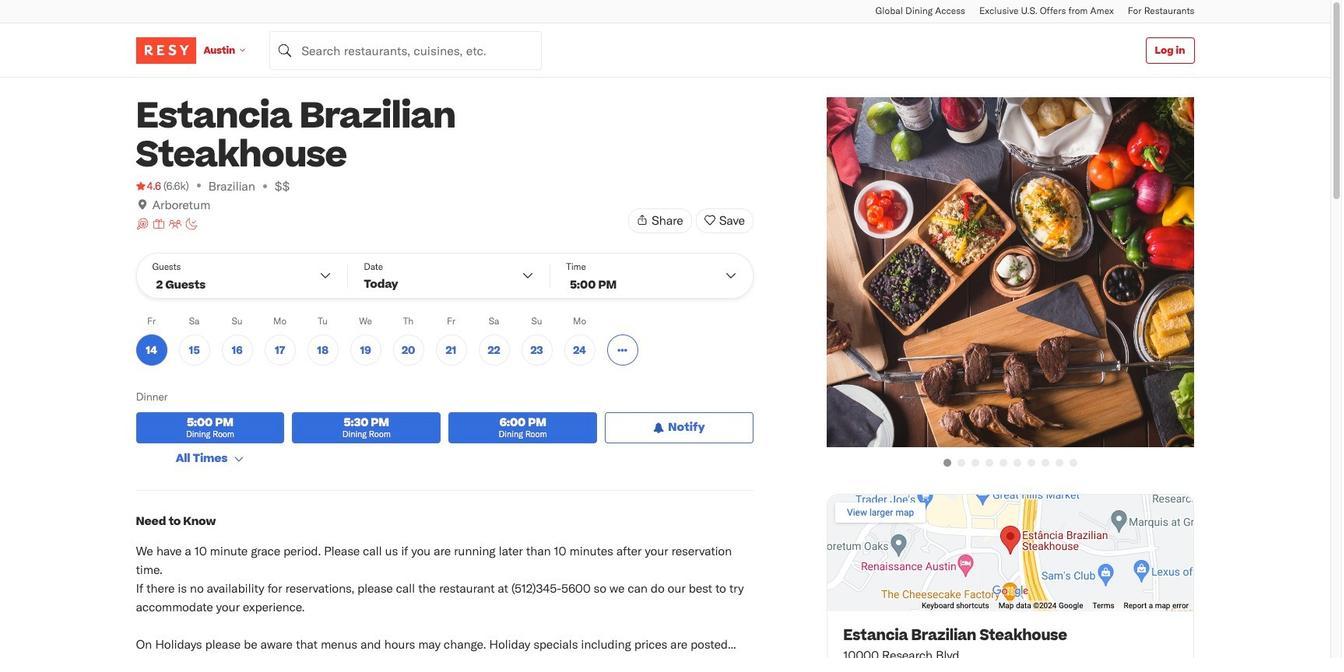 Task type: locate. For each thing, give the bounding box(es) containing it.
None field
[[269, 31, 542, 70]]



Task type: describe. For each thing, give the bounding box(es) containing it.
4.6 out of 5 stars image
[[136, 178, 161, 194]]

Search restaurants, cuisines, etc. text field
[[269, 31, 542, 70]]



Task type: vqa. For each thing, say whether or not it's contained in the screenshot.
THE 4.6 OUT OF 5 STARS icon
yes



